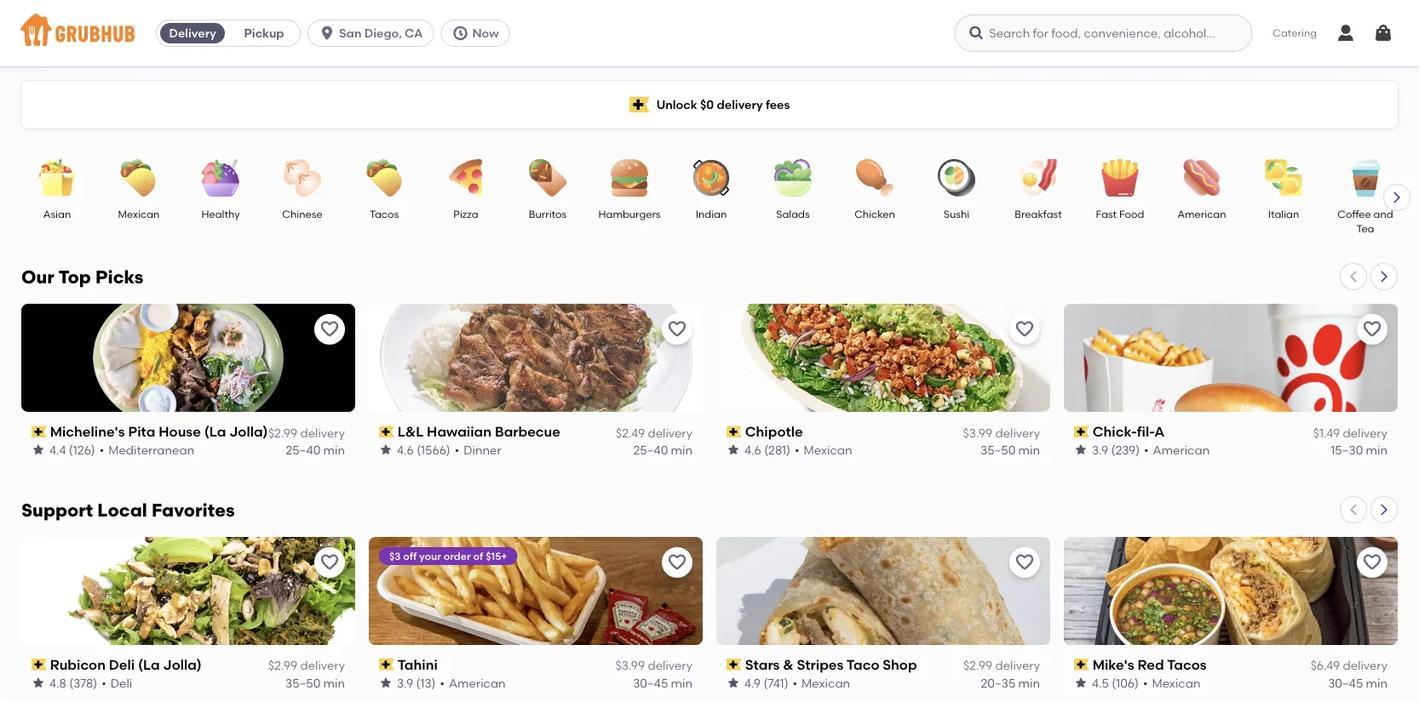 Task type: vqa. For each thing, say whether or not it's contained in the screenshot.


Task type: locate. For each thing, give the bounding box(es) containing it.
1 vertical spatial 3.9
[[397, 676, 413, 691]]

0 horizontal spatial 25–40 min
[[286, 443, 345, 458]]

$1.49
[[1314, 426, 1340, 440]]

caret right icon image for our top picks
[[1378, 270, 1391, 284]]

0 vertical spatial caret left icon image
[[1347, 270, 1361, 284]]

1 horizontal spatial 25–40 min
[[633, 443, 693, 458]]

sushi
[[944, 208, 970, 220]]

diego,
[[364, 26, 402, 40]]

caret left icon image down the '15–30 min'
[[1347, 503, 1361, 517]]

• mexican down stripes
[[793, 676, 850, 691]]

mexican down the stars & stripes taco shop
[[802, 676, 850, 691]]

2 30–45 min from the left
[[1328, 676, 1388, 691]]

subscription pass image
[[379, 426, 394, 438], [32, 660, 47, 672], [1074, 660, 1089, 672]]

asian image
[[27, 159, 87, 197]]

0 horizontal spatial 35–50
[[285, 676, 321, 691]]

save this restaurant button for chick-fil-a
[[1357, 314, 1388, 345]]

off
[[403, 550, 417, 563]]

rubicon deli (la jolla)
[[50, 657, 202, 674]]

0 vertical spatial $3.99
[[963, 426, 993, 440]]

tacos image
[[354, 159, 414, 197]]

4.6
[[397, 443, 414, 458], [745, 443, 761, 458]]

1 horizontal spatial 3.9
[[1092, 443, 1109, 458]]

subscription pass image left the stars
[[727, 660, 742, 672]]

30–45 for tahini
[[633, 676, 668, 691]]

$3 off your order of $15+
[[389, 550, 507, 563]]

save this restaurant button for mike's red tacos
[[1357, 548, 1388, 578]]

tacos
[[370, 208, 399, 220], [1167, 657, 1207, 674]]

hawaiian
[[427, 424, 492, 440]]

chinese
[[282, 208, 323, 220]]

1 horizontal spatial 35–50
[[981, 443, 1016, 458]]

• american
[[1144, 443, 1210, 458], [440, 676, 506, 691]]

35–50 min for chipotle
[[981, 443, 1040, 458]]

1 horizontal spatial $3.99
[[963, 426, 993, 440]]

0 vertical spatial $3.99 delivery
[[963, 426, 1040, 440]]

• right (741) in the right of the page
[[793, 676, 798, 691]]

star icon image for micheline's pita house (la jolla)
[[32, 444, 45, 457]]

(239)
[[1111, 443, 1140, 458]]

deli down the rubicon deli (la jolla)
[[110, 676, 132, 691]]

save this restaurant image for rubicon deli (la jolla)
[[319, 553, 340, 573]]

deli for •
[[110, 676, 132, 691]]

$3.99 delivery
[[963, 426, 1040, 440], [616, 659, 693, 674]]

1 vertical spatial • american
[[440, 676, 506, 691]]

subscription pass image for micheline's pita house (la jolla)
[[32, 426, 47, 438]]

$2.99 for our top picks
[[268, 426, 297, 440]]

35–50
[[981, 443, 1016, 458], [285, 676, 321, 691]]

jolla) right house at the bottom
[[229, 424, 268, 440]]

2 vertical spatial american
[[449, 676, 506, 691]]

star icon image left 4.6 (1566)
[[379, 444, 393, 457]]

0 horizontal spatial $3.99 delivery
[[616, 659, 693, 674]]

star icon image left 4.6 (281)
[[727, 444, 740, 457]]

• american down "a"
[[1144, 443, 1210, 458]]

american right (13)
[[449, 676, 506, 691]]

mexican down red
[[1152, 676, 1201, 691]]

1 vertical spatial jolla)
[[163, 657, 202, 674]]

svg image left the san
[[319, 25, 336, 42]]

jolla)
[[229, 424, 268, 440], [163, 657, 202, 674]]

0 horizontal spatial 30–45
[[633, 676, 668, 691]]

25–40 for l&l hawaiian barbecue
[[633, 443, 668, 458]]

1 horizontal spatial 30–45 min
[[1328, 676, 1388, 691]]

(281)
[[764, 443, 791, 458]]

tahini
[[398, 657, 438, 674]]

salads image
[[763, 159, 823, 197]]

save this restaurant button for micheline's pita house (la jolla)
[[314, 314, 345, 345]]

(la right house at the bottom
[[204, 424, 226, 440]]

0 horizontal spatial 35–50 min
[[285, 676, 345, 691]]

1 vertical spatial deli
[[110, 676, 132, 691]]

• right the (281)
[[795, 443, 800, 458]]

l&l hawaiian barbecue
[[398, 424, 561, 440]]

• mexican right the (281)
[[795, 443, 852, 458]]

deli for rubicon
[[109, 657, 135, 674]]

• right (13)
[[440, 676, 445, 691]]

breakfast image
[[1009, 159, 1068, 197]]

1 vertical spatial 35–50 min
[[285, 676, 345, 691]]

stars & stripes taco shop logo image
[[717, 538, 1051, 646]]

caret right icon image down coffee and tea
[[1378, 270, 1391, 284]]

subscription pass image for l&l hawaiian barbecue
[[379, 426, 394, 438]]

asian
[[43, 208, 71, 220]]

0 vertical spatial tacos
[[370, 208, 399, 220]]

• for micheline's pita house (la jolla)
[[99, 443, 104, 458]]

min for stars & stripes taco shop
[[1019, 676, 1040, 691]]

subscription pass image left micheline's
[[32, 426, 47, 438]]

30–45 for mike's red tacos
[[1328, 676, 1363, 691]]

star icon image left 4.4
[[32, 444, 45, 457]]

subscription pass image
[[32, 426, 47, 438], [727, 426, 742, 438], [1074, 426, 1089, 438], [379, 660, 394, 672], [727, 660, 742, 672]]

$3.99 for chipotle
[[963, 426, 993, 440]]

san diego, ca
[[339, 26, 423, 40]]

delivery for tahini
[[648, 659, 693, 674]]

4.4 (126)
[[49, 443, 95, 458]]

• for l&l hawaiian barbecue
[[455, 443, 459, 458]]

chinese image
[[273, 159, 332, 197]]

coffee and tea image
[[1336, 159, 1396, 197]]

subscription pass image left chick- in the bottom of the page
[[1074, 426, 1089, 438]]

0 horizontal spatial svg image
[[452, 25, 469, 42]]

star icon image left the 4.5
[[1074, 677, 1088, 691]]

(13)
[[416, 676, 436, 691]]

svg image right catering button
[[1336, 23, 1356, 43]]

mexican image
[[109, 159, 169, 197]]

4.8
[[49, 676, 66, 691]]

deli
[[109, 657, 135, 674], [110, 676, 132, 691]]

1 30–45 min from the left
[[633, 676, 693, 691]]

fast food image
[[1091, 159, 1150, 197]]

• down hawaiian
[[455, 443, 459, 458]]

0 horizontal spatial $3.99
[[616, 659, 645, 674]]

• down mike's red tacos
[[1143, 676, 1148, 691]]

star icon image for chick-fil-a
[[1074, 444, 1088, 457]]

3.9 down chick- in the bottom of the page
[[1092, 443, 1109, 458]]

25–40 min
[[286, 443, 345, 458], [633, 443, 693, 458]]

(126)
[[69, 443, 95, 458]]

food
[[1120, 208, 1145, 220]]

1 vertical spatial $3.99 delivery
[[616, 659, 693, 674]]

1 vertical spatial caret left icon image
[[1347, 503, 1361, 517]]

1 vertical spatial tacos
[[1167, 657, 1207, 674]]

$6.49 delivery
[[1311, 659, 1388, 674]]

subscription pass image left rubicon
[[32, 660, 47, 672]]

1 4.6 from the left
[[397, 443, 414, 458]]

2 caret left icon image from the top
[[1347, 503, 1361, 517]]

min for mike's red tacos
[[1366, 676, 1388, 691]]

svg image
[[1373, 23, 1394, 43], [452, 25, 469, 42], [968, 25, 985, 42]]

save this restaurant image for our top picks
[[1362, 319, 1383, 340]]

2 4.6 from the left
[[745, 443, 761, 458]]

1 vertical spatial caret right icon image
[[1378, 270, 1391, 284]]

• right (378)
[[102, 676, 106, 691]]

chick-fil-a logo image
[[1064, 304, 1398, 412]]

$2.99 delivery for our top picks
[[268, 426, 345, 440]]

min for micheline's pita house (la jolla)
[[323, 443, 345, 458]]

tacos right red
[[1167, 657, 1207, 674]]

italian image
[[1254, 159, 1314, 197]]

subscription pass image left "tahini" on the bottom
[[379, 660, 394, 672]]

• mexican
[[795, 443, 852, 458], [793, 676, 850, 691], [1143, 676, 1201, 691]]

mexican for mike's red tacos
[[1152, 676, 1201, 691]]

• dinner
[[455, 443, 502, 458]]

$2.99 delivery
[[268, 426, 345, 440], [268, 659, 345, 674], [964, 659, 1040, 674]]

fast food
[[1096, 208, 1145, 220]]

star icon image left 3.9 (13)
[[379, 677, 393, 691]]

1 horizontal spatial tacos
[[1167, 657, 1207, 674]]

$2.99 delivery for support local favorites
[[268, 659, 345, 674]]

1 caret left icon image from the top
[[1347, 270, 1361, 284]]

caret right icon image down the '15–30 min'
[[1378, 503, 1391, 517]]

delivery
[[717, 97, 763, 112], [300, 426, 345, 440], [648, 426, 693, 440], [996, 426, 1040, 440], [1343, 426, 1388, 440], [300, 659, 345, 674], [648, 659, 693, 674], [996, 659, 1040, 674], [1343, 659, 1388, 674]]

caret left icon image
[[1347, 270, 1361, 284], [1347, 503, 1361, 517]]

35–50 min
[[981, 443, 1040, 458], [285, 676, 345, 691]]

2 vertical spatial caret right icon image
[[1378, 503, 1391, 517]]

save this restaurant image
[[1362, 319, 1383, 340], [1015, 553, 1035, 573], [1362, 553, 1383, 573]]

american down american image
[[1178, 208, 1226, 220]]

1 horizontal spatial 35–50 min
[[981, 443, 1040, 458]]

delivery for mike's red tacos
[[1343, 659, 1388, 674]]

0 vertical spatial 35–50 min
[[981, 443, 1040, 458]]

1 horizontal spatial svg image
[[968, 25, 985, 42]]

subscription pass image left l&l
[[379, 426, 394, 438]]

3.9 left (13)
[[397, 676, 413, 691]]

subscription pass image left chipotle
[[727, 426, 742, 438]]

american for tahini
[[449, 676, 506, 691]]

save this restaurant image
[[319, 319, 340, 340], [667, 319, 688, 340], [1015, 319, 1035, 340], [319, 553, 340, 573], [667, 553, 688, 573]]

star icon image left 4.8
[[32, 677, 45, 691]]

favorites
[[152, 500, 235, 522]]

tacos down tacos image
[[370, 208, 399, 220]]

1 25–40 from the left
[[286, 443, 321, 458]]

save this restaurant button
[[314, 314, 345, 345], [662, 314, 693, 345], [1010, 314, 1040, 345], [1357, 314, 1388, 345], [314, 548, 345, 578], [662, 548, 693, 578], [1010, 548, 1040, 578], [1357, 548, 1388, 578]]

35–50 for rubicon deli (la jolla)
[[285, 676, 321, 691]]

delivery for stars & stripes taco shop
[[996, 659, 1040, 674]]

burritos
[[529, 208, 567, 220]]

min for l&l hawaiian barbecue
[[671, 443, 693, 458]]

• right (126)
[[99, 443, 104, 458]]

4.8 (378)
[[49, 676, 97, 691]]

0 vertical spatial 3.9
[[1092, 443, 1109, 458]]

chick-fil-a
[[1093, 424, 1165, 440]]

american down "a"
[[1153, 443, 1210, 458]]

delivery button
[[157, 20, 228, 47]]

caret right icon image
[[1390, 191, 1404, 204], [1378, 270, 1391, 284], [1378, 503, 1391, 517]]

3.9 (239)
[[1092, 443, 1140, 458]]

l&l
[[398, 424, 424, 440]]

2 horizontal spatial svg image
[[1373, 23, 1394, 43]]

caret left icon image down tea
[[1347, 270, 1361, 284]]

jolla) down rubicon deli (la jolla) logo
[[163, 657, 202, 674]]

ca
[[405, 26, 423, 40]]

0 horizontal spatial 25–40
[[286, 443, 321, 458]]

0 horizontal spatial • american
[[440, 676, 506, 691]]

pickup button
[[228, 20, 300, 47]]

1 horizontal spatial subscription pass image
[[379, 426, 394, 438]]

0 vertical spatial american
[[1178, 208, 1226, 220]]

1 30–45 from the left
[[633, 676, 668, 691]]

• american right (13)
[[440, 676, 506, 691]]

mexican
[[118, 208, 160, 220], [804, 443, 852, 458], [802, 676, 850, 691], [1152, 676, 1201, 691]]

1 vertical spatial american
[[1153, 443, 1210, 458]]

$6.49
[[1311, 659, 1340, 674]]

30–45
[[633, 676, 668, 691], [1328, 676, 1363, 691]]

• for stars & stripes taco shop
[[793, 676, 798, 691]]

0 horizontal spatial subscription pass image
[[32, 660, 47, 672]]

local
[[97, 500, 147, 522]]

stripes
[[797, 657, 844, 674]]

unlock
[[657, 97, 697, 112]]

american image
[[1172, 159, 1232, 197]]

fees
[[766, 97, 790, 112]]

save this restaurant button for l&l hawaiian barbecue
[[662, 314, 693, 345]]

0 horizontal spatial 3.9
[[397, 676, 413, 691]]

svg image
[[1336, 23, 1356, 43], [319, 25, 336, 42]]

1 25–40 min from the left
[[286, 443, 345, 458]]

30–45 min
[[633, 676, 693, 691], [1328, 676, 1388, 691]]

0 horizontal spatial svg image
[[319, 25, 336, 42]]

1 vertical spatial 35–50
[[285, 676, 321, 691]]

0 vertical spatial deli
[[109, 657, 135, 674]]

mexican right the (281)
[[804, 443, 852, 458]]

mexican for stars & stripes taco shop
[[802, 676, 850, 691]]

0 horizontal spatial (la
[[138, 657, 160, 674]]

1 vertical spatial $3.99
[[616, 659, 645, 674]]

chipotle logo image
[[717, 304, 1051, 412]]

0 horizontal spatial 4.6
[[397, 443, 414, 458]]

star icon image
[[32, 444, 45, 457], [379, 444, 393, 457], [727, 444, 740, 457], [1074, 444, 1088, 457], [32, 677, 45, 691], [379, 677, 393, 691], [727, 677, 740, 691], [1074, 677, 1088, 691]]

caret left icon image for our top picks
[[1347, 270, 1361, 284]]

barbecue
[[495, 424, 561, 440]]

star icon image left 3.9 (239)
[[1074, 444, 1088, 457]]

0 vertical spatial 35–50
[[981, 443, 1016, 458]]

subscription pass image left mike's
[[1074, 660, 1089, 672]]

micheline's
[[50, 424, 125, 440]]

4.6 left the (281)
[[745, 443, 761, 458]]

subscription pass image for stars & stripes taco shop
[[727, 660, 742, 672]]

• american for tahini
[[440, 676, 506, 691]]

• down fil-
[[1144, 443, 1149, 458]]

caret right icon image up and
[[1390, 191, 1404, 204]]

• mexican for picks
[[795, 443, 852, 458]]

1 horizontal spatial 30–45
[[1328, 676, 1363, 691]]

• deli
[[102, 676, 132, 691]]

star icon image left 4.9
[[727, 677, 740, 691]]

0 vertical spatial (la
[[204, 424, 226, 440]]

healthy image
[[191, 159, 250, 197]]

caret right icon image for support local favorites
[[1378, 503, 1391, 517]]

deli up • deli
[[109, 657, 135, 674]]

2 horizontal spatial subscription pass image
[[1074, 660, 1089, 672]]

1 horizontal spatial 4.6
[[745, 443, 761, 458]]

4.6 down l&l
[[397, 443, 414, 458]]

0 horizontal spatial jolla)
[[163, 657, 202, 674]]

4.9 (741)
[[745, 676, 789, 691]]

subscription pass image for tahini
[[379, 660, 394, 672]]

2 25–40 from the left
[[633, 443, 668, 458]]

tahini logo image
[[369, 538, 703, 646]]

save this restaurant image for chipotle
[[1015, 319, 1035, 340]]

0 vertical spatial • american
[[1144, 443, 1210, 458]]

1 horizontal spatial jolla)
[[229, 424, 268, 440]]

(la right rubicon
[[138, 657, 160, 674]]

save this restaurant button for chipotle
[[1010, 314, 1040, 345]]

1 horizontal spatial $3.99 delivery
[[963, 426, 1040, 440]]

2 25–40 min from the left
[[633, 443, 693, 458]]

35–50 for chipotle
[[981, 443, 1016, 458]]

subscription pass image for mike's red tacos
[[1074, 660, 1089, 672]]

2 30–45 from the left
[[1328, 676, 1363, 691]]

1 vertical spatial (la
[[138, 657, 160, 674]]

0 horizontal spatial 30–45 min
[[633, 676, 693, 691]]

1 horizontal spatial 25–40
[[633, 443, 668, 458]]

• mexican for favorites
[[793, 676, 850, 691]]

3.9 for tahini
[[397, 676, 413, 691]]

min
[[323, 443, 345, 458], [671, 443, 693, 458], [1019, 443, 1040, 458], [1366, 443, 1388, 458], [323, 676, 345, 691], [671, 676, 693, 691], [1019, 676, 1040, 691], [1366, 676, 1388, 691]]

1 horizontal spatial • american
[[1144, 443, 1210, 458]]

(la
[[204, 424, 226, 440], [138, 657, 160, 674]]

• mediterranean
[[99, 443, 194, 458]]



Task type: describe. For each thing, give the bounding box(es) containing it.
rubicon
[[50, 657, 106, 674]]

pizza
[[454, 208, 479, 220]]

red
[[1138, 657, 1164, 674]]

coffee and tea
[[1338, 208, 1394, 235]]

$2.49
[[616, 426, 645, 440]]

stars & stripes taco shop
[[745, 657, 917, 674]]

pickup
[[244, 26, 284, 40]]

20–35
[[981, 676, 1016, 691]]

• for chick-fil-a
[[1144, 443, 1149, 458]]

1 horizontal spatial svg image
[[1336, 23, 1356, 43]]

catering
[[1273, 27, 1317, 39]]

$15+
[[486, 550, 507, 563]]

our top picks
[[21, 267, 144, 288]]

tea
[[1357, 223, 1375, 235]]

4.4
[[49, 443, 66, 458]]

0 vertical spatial caret right icon image
[[1390, 191, 1404, 204]]

3.9 (13)
[[397, 676, 436, 691]]

chicken
[[855, 208, 895, 220]]

a
[[1155, 424, 1165, 440]]

star icon image for mike's red tacos
[[1074, 677, 1088, 691]]

house
[[159, 424, 201, 440]]

25–40 min for micheline's pita house (la jolla)
[[286, 443, 345, 458]]

min for chipotle
[[1019, 443, 1040, 458]]

subscription pass image for chick-fil-a
[[1074, 426, 1089, 438]]

save this restaurant image for micheline's pita house (la jolla)
[[319, 319, 340, 340]]

breakfast
[[1015, 208, 1062, 220]]

italian
[[1268, 208, 1300, 220]]

mexican for chipotle
[[804, 443, 852, 458]]

25–40 min for l&l hawaiian barbecue
[[633, 443, 693, 458]]

delivery for chipotle
[[996, 426, 1040, 440]]

delivery for chick-fil-a
[[1343, 426, 1388, 440]]

min for chick-fil-a
[[1366, 443, 1388, 458]]

• mexican down red
[[1143, 676, 1201, 691]]

star icon image for stars & stripes taco shop
[[727, 677, 740, 691]]

$1.49 delivery
[[1314, 426, 1388, 440]]

4.5
[[1092, 676, 1109, 691]]

30–45 min for mike's red tacos
[[1328, 676, 1388, 691]]

$3.99 for tahini
[[616, 659, 645, 674]]

• for chipotle
[[795, 443, 800, 458]]

burritos image
[[518, 159, 578, 197]]

• for rubicon deli (la jolla)
[[102, 676, 106, 691]]

hamburgers
[[599, 208, 661, 220]]

• american for chick-fil-a
[[1144, 443, 1210, 458]]

pizza image
[[436, 159, 496, 197]]

stars
[[745, 657, 780, 674]]

star icon image for l&l hawaiian barbecue
[[379, 444, 393, 457]]

3.9 for chick-fil-a
[[1092, 443, 1109, 458]]

sushi image
[[927, 159, 987, 197]]

american for chick-fil-a
[[1153, 443, 1210, 458]]

taco
[[847, 657, 880, 674]]

san
[[339, 26, 362, 40]]

top
[[58, 267, 91, 288]]

subscription pass image for rubicon deli (la jolla)
[[32, 660, 47, 672]]

rubicon deli (la jolla) logo image
[[21, 538, 355, 646]]

unlock $0 delivery fees
[[657, 97, 790, 112]]

save this restaurant button for rubicon deli (la jolla)
[[314, 548, 345, 578]]

subscription pass image for chipotle
[[727, 426, 742, 438]]

(378)
[[69, 676, 97, 691]]

(741)
[[764, 676, 789, 691]]

star icon image for chipotle
[[727, 444, 740, 457]]

micheline's pita house (la jolla)
[[50, 424, 268, 440]]

save this restaurant button for stars & stripes taco shop
[[1010, 548, 1040, 578]]

&
[[783, 657, 794, 674]]

35–50 min for rubicon deli (la jolla)
[[285, 676, 345, 691]]

delivery
[[169, 26, 216, 40]]

mike's red tacos logo image
[[1064, 538, 1398, 646]]

25–40 for micheline's pita house (la jolla)
[[286, 443, 321, 458]]

micheline's pita house (la jolla) logo image
[[21, 304, 355, 412]]

• for mike's red tacos
[[1143, 676, 1148, 691]]

15–30
[[1331, 443, 1363, 458]]

Search for food, convenience, alcohol... search field
[[955, 14, 1253, 52]]

shop
[[883, 657, 917, 674]]

hamburgers image
[[600, 159, 659, 197]]

delivery for l&l hawaiian barbecue
[[648, 426, 693, 440]]

support
[[21, 500, 93, 522]]

15–30 min
[[1331, 443, 1388, 458]]

chicken image
[[845, 159, 905, 197]]

mike's red tacos
[[1093, 657, 1207, 674]]

svg image inside san diego, ca button
[[319, 25, 336, 42]]

fast
[[1096, 208, 1117, 220]]

4.6 for l&l hawaiian barbecue
[[397, 443, 414, 458]]

1 horizontal spatial (la
[[204, 424, 226, 440]]

$3
[[389, 550, 401, 563]]

healthy
[[201, 208, 240, 220]]

support local favorites
[[21, 500, 235, 522]]

save this restaurant image for l&l hawaiian barbecue
[[667, 319, 688, 340]]

0 vertical spatial jolla)
[[229, 424, 268, 440]]

$3.99 delivery for chipotle
[[963, 426, 1040, 440]]

of
[[473, 550, 483, 563]]

4.6 (281)
[[745, 443, 791, 458]]

0 horizontal spatial tacos
[[370, 208, 399, 220]]

$0
[[700, 97, 714, 112]]

san diego, ca button
[[308, 20, 441, 47]]

$2.99 for support local favorites
[[268, 659, 297, 674]]

$3.99 delivery for tahini
[[616, 659, 693, 674]]

• for tahini
[[440, 676, 445, 691]]

now button
[[441, 20, 517, 47]]

(106)
[[1112, 676, 1139, 691]]

4.9
[[745, 676, 761, 691]]

star icon image for rubicon deli (la jolla)
[[32, 677, 45, 691]]

mike's
[[1093, 657, 1135, 674]]

caret left icon image for support local favorites
[[1347, 503, 1361, 517]]

4.5 (106)
[[1092, 676, 1139, 691]]

mexican down mexican image
[[118, 208, 160, 220]]

pita
[[128, 424, 155, 440]]

order
[[444, 550, 471, 563]]

4.6 for chipotle
[[745, 443, 761, 458]]

$2.49 delivery
[[616, 426, 693, 440]]

now
[[472, 26, 499, 40]]

star icon image for tahini
[[379, 677, 393, 691]]

delivery for rubicon deli (la jolla)
[[300, 659, 345, 674]]

l&l hawaiian barbecue logo image
[[369, 304, 703, 412]]

30–45 min for tahini
[[633, 676, 693, 691]]

and
[[1374, 208, 1394, 220]]

indian image
[[682, 159, 741, 197]]

picks
[[95, 267, 144, 288]]

delivery for micheline's pita house (la jolla)
[[300, 426, 345, 440]]

your
[[419, 550, 441, 563]]

dinner
[[464, 443, 502, 458]]

grubhub plus flag logo image
[[629, 97, 650, 113]]

salads
[[776, 208, 810, 220]]

min for rubicon deli (la jolla)
[[323, 676, 345, 691]]

4.6 (1566)
[[397, 443, 450, 458]]

20–35 min
[[981, 676, 1040, 691]]

indian
[[696, 208, 727, 220]]

fil-
[[1137, 424, 1155, 440]]

coffee
[[1338, 208, 1371, 220]]

min for tahini
[[671, 676, 693, 691]]

our
[[21, 267, 54, 288]]

main navigation navigation
[[0, 0, 1419, 66]]

save this restaurant image for support local favorites
[[1362, 553, 1383, 573]]

svg image inside now button
[[452, 25, 469, 42]]

catering button
[[1261, 14, 1329, 53]]

chipotle
[[745, 424, 803, 440]]

chick-
[[1093, 424, 1137, 440]]

mediterranean
[[108, 443, 194, 458]]



